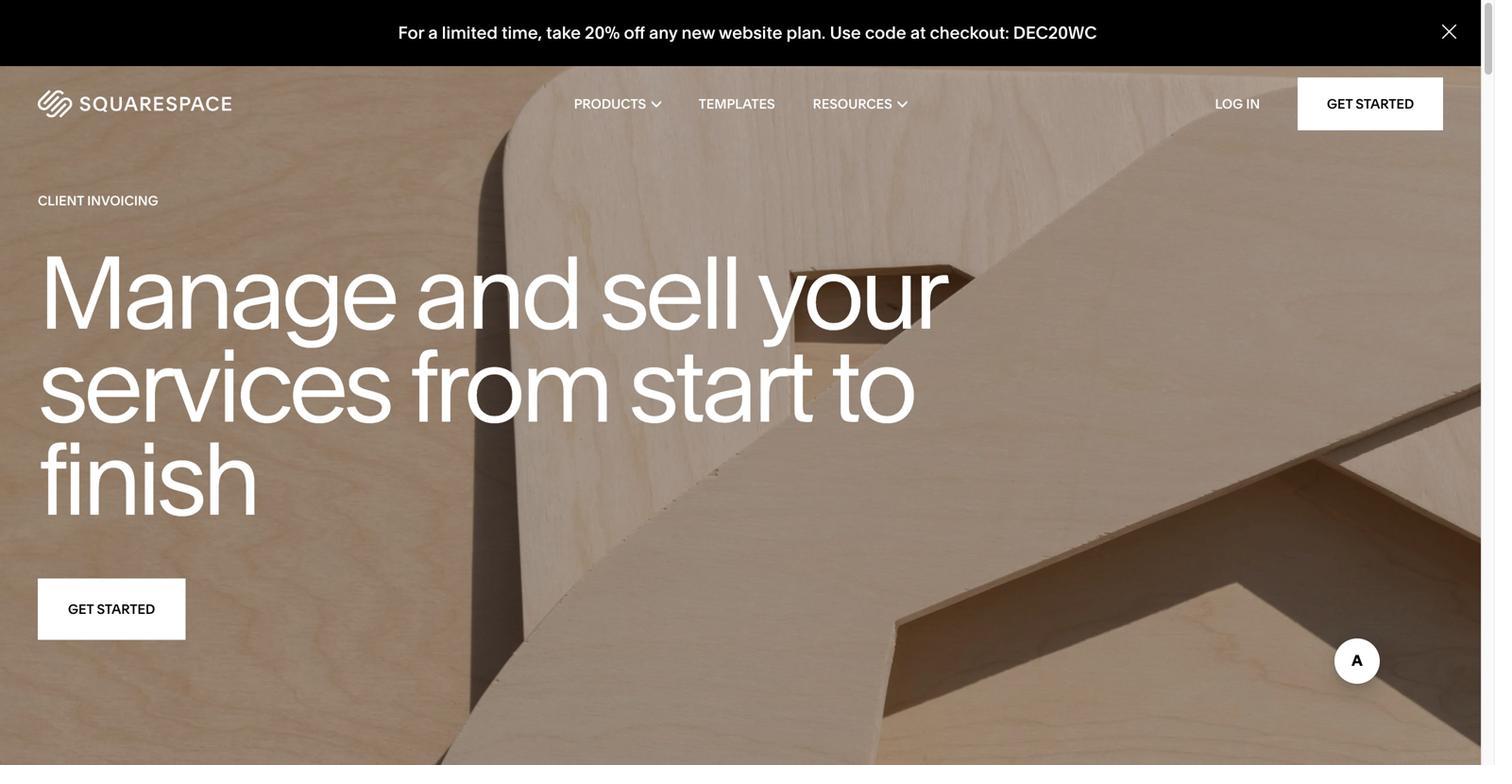 Task type: locate. For each thing, give the bounding box(es) containing it.
templates
[[699, 96, 775, 112]]

0 horizontal spatial get
[[68, 601, 94, 617]]

products button
[[574, 66, 661, 142]]

any
[[649, 22, 678, 43]]

get
[[1327, 96, 1353, 112], [68, 601, 94, 617]]

a
[[428, 22, 438, 43]]

products
[[574, 96, 646, 112]]

sell
[[599, 231, 739, 354]]

started
[[1356, 96, 1414, 112]]

time,
[[502, 22, 542, 43]]

your
[[757, 231, 943, 354]]

use
[[830, 22, 861, 43]]

log             in
[[1215, 96, 1260, 112]]

plan.
[[787, 22, 826, 43]]

templates link
[[699, 66, 775, 142]]

client invoicing
[[38, 193, 158, 209]]

squarespace logo link
[[38, 90, 319, 118]]

limited
[[442, 22, 498, 43]]

get started
[[68, 601, 155, 617]]

1 vertical spatial get
[[68, 601, 94, 617]]

services
[[38, 324, 390, 447]]

to
[[830, 324, 913, 447]]

squarespace logo image
[[38, 90, 231, 118]]

at
[[910, 22, 926, 43]]

off
[[624, 22, 645, 43]]

for
[[398, 22, 424, 43]]

checkout:
[[930, 22, 1009, 43]]

in
[[1246, 96, 1260, 112]]

get for get started
[[1327, 96, 1353, 112]]

0 vertical spatial get
[[1327, 96, 1353, 112]]

get for get started
[[68, 601, 94, 617]]

1 horizontal spatial get
[[1327, 96, 1353, 112]]

for a limited time, take 20% off any new website plan. use code at checkout: dec20wc
[[398, 22, 1097, 43]]

resources
[[813, 96, 892, 112]]

new
[[682, 22, 715, 43]]



Task type: describe. For each thing, give the bounding box(es) containing it.
finish
[[38, 418, 257, 540]]

resources button
[[813, 66, 907, 142]]

get started link
[[1298, 77, 1443, 130]]

log
[[1215, 96, 1243, 112]]

invoicing
[[87, 193, 158, 209]]

get started
[[1327, 96, 1414, 112]]

website
[[719, 22, 783, 43]]

start
[[629, 324, 811, 447]]

started
[[97, 601, 155, 617]]

log             in link
[[1215, 96, 1260, 112]]

dec20wc
[[1013, 22, 1097, 43]]

and
[[414, 231, 580, 354]]

manage and sell your services from start to finish
[[38, 231, 943, 540]]

take
[[546, 22, 581, 43]]

code
[[865, 22, 906, 43]]

manage
[[38, 231, 395, 354]]

20%
[[585, 22, 620, 43]]

from
[[409, 324, 609, 447]]

client
[[38, 193, 84, 209]]

get started link
[[38, 579, 185, 640]]



Task type: vqa. For each thing, say whether or not it's contained in the screenshot.
Start with Paloma at the top of the page
no



